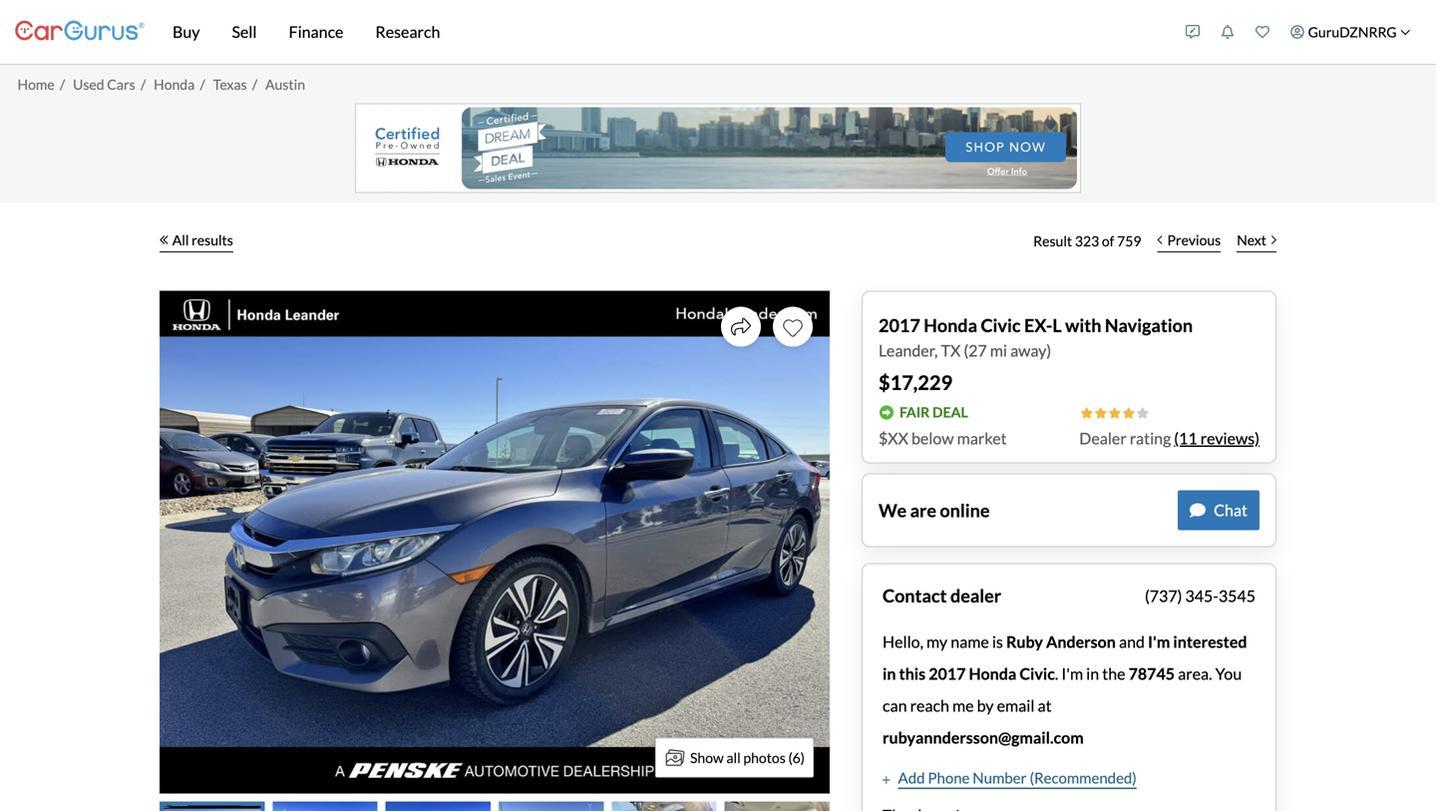 Task type: locate. For each thing, give the bounding box(es) containing it.
chevron left image
[[1158, 235, 1163, 245]]

area.
[[1178, 664, 1213, 683]]

menu bar
[[145, 0, 1176, 64]]

add phone number (recommended) button
[[883, 767, 1137, 789]]

of
[[1102, 232, 1115, 249]]

dealer rating (11 reviews)
[[1080, 428, 1260, 448]]

research
[[376, 22, 440, 41]]

/ left texas link
[[200, 76, 205, 93]]

honda link
[[154, 76, 195, 93]]

add a car review image
[[1186, 25, 1200, 39]]

honda right cars
[[154, 76, 195, 93]]

ex-
[[1024, 314, 1053, 336]]

1 vertical spatial civic
[[1020, 664, 1055, 683]]

open notifications image
[[1221, 25, 1235, 39]]

2017 for .
[[929, 664, 966, 683]]

$xx
[[879, 428, 909, 448]]

we are online
[[879, 499, 990, 521]]

results
[[192, 231, 233, 248]]

2 / from the left
[[141, 76, 146, 93]]

2017 honda civic . i'm in the 78745
[[929, 664, 1175, 683]]

in left this
[[883, 664, 896, 683]]

0 vertical spatial civic
[[981, 314, 1021, 336]]

me
[[953, 696, 974, 715]]

honda
[[154, 76, 195, 93], [924, 314, 978, 336], [969, 664, 1017, 683]]

$xx below market
[[879, 428, 1007, 448]]

deal
[[933, 404, 968, 421]]

fair deal
[[900, 404, 968, 421]]

texas link
[[213, 76, 247, 93]]

finance
[[289, 22, 344, 41]]

number
[[973, 769, 1027, 787]]

show all photos (6)
[[690, 749, 805, 766]]

in
[[883, 664, 896, 683], [1087, 664, 1099, 683]]

civic
[[981, 314, 1021, 336], [1020, 664, 1055, 683]]

buy
[[173, 22, 200, 41]]

2017 down my
[[929, 664, 966, 683]]

i'm interested in this
[[883, 632, 1247, 683]]

2017 honda civic ex-l with navigation leander, tx (27 mi away)
[[879, 314, 1193, 360]]

i'm right .
[[1062, 664, 1083, 683]]

austin
[[265, 76, 305, 93]]

tab list
[[160, 802, 830, 811]]

2017 inside '2017 honda civic ex-l with navigation leander, tx (27 mi away)'
[[879, 314, 921, 336]]

/ left 'used'
[[60, 76, 65, 93]]

1 horizontal spatial 2017
[[929, 664, 966, 683]]

1 vertical spatial honda
[[924, 314, 978, 336]]

home / used cars / honda / texas / austin
[[17, 76, 305, 93]]

in left the
[[1087, 664, 1099, 683]]

345-
[[1186, 586, 1219, 606]]

honda up tx
[[924, 314, 978, 336]]

.
[[1055, 664, 1059, 683]]

next
[[1237, 231, 1267, 248]]

dealer
[[951, 585, 1002, 607]]

photos
[[744, 749, 786, 766]]

phone
[[928, 769, 970, 787]]

chat button
[[1178, 490, 1260, 530]]

0 vertical spatial honda
[[154, 76, 195, 93]]

0 vertical spatial 2017
[[879, 314, 921, 336]]

2017 for ex-
[[879, 314, 921, 336]]

4 / from the left
[[252, 76, 257, 93]]

chat
[[1214, 500, 1248, 520]]

(27
[[964, 341, 987, 360]]

view vehicle photo 6 image
[[725, 802, 830, 811]]

view vehicle photo 2 image
[[273, 802, 378, 811]]

below
[[912, 428, 954, 448]]

i'm
[[1148, 632, 1170, 651], [1062, 664, 1083, 683]]

all
[[727, 749, 741, 766]]

0 horizontal spatial in
[[883, 664, 896, 683]]

2017 up leander,
[[879, 314, 921, 336]]

mi
[[990, 341, 1008, 360]]

2 vertical spatial honda
[[969, 664, 1017, 683]]

i'm right and
[[1148, 632, 1170, 651]]

honda down is
[[969, 664, 1017, 683]]

chevron double left image
[[160, 235, 168, 245]]

/ right texas link
[[252, 76, 257, 93]]

fair
[[900, 404, 930, 421]]

in inside i'm interested in this
[[883, 664, 896, 683]]

and
[[1119, 632, 1145, 651]]

1 vertical spatial 2017
[[929, 664, 966, 683]]

can
[[883, 696, 907, 715]]

2017
[[879, 314, 921, 336], [929, 664, 966, 683]]

3545
[[1219, 586, 1256, 606]]

user icon image
[[1291, 25, 1305, 39]]

1 horizontal spatial i'm
[[1148, 632, 1170, 651]]

1 horizontal spatial in
[[1087, 664, 1099, 683]]

/
[[60, 76, 65, 93], [141, 76, 146, 93], [200, 76, 205, 93], [252, 76, 257, 93]]

/ right cars
[[141, 76, 146, 93]]

(737) 345-3545
[[1145, 586, 1256, 606]]

0 horizontal spatial i'm
[[1062, 664, 1083, 683]]

0 horizontal spatial 2017
[[879, 314, 921, 336]]

anderson
[[1046, 632, 1116, 651]]

civic inside '2017 honda civic ex-l with navigation leander, tx (27 mi away)'
[[981, 314, 1021, 336]]

0 vertical spatial i'm
[[1148, 632, 1170, 651]]

(recommended)
[[1030, 769, 1137, 787]]

you
[[1216, 664, 1242, 683]]

1 in from the left
[[883, 664, 896, 683]]

comment image
[[1190, 502, 1206, 518]]

all
[[172, 231, 189, 248]]

civic up mi
[[981, 314, 1021, 336]]

honda for .
[[969, 664, 1017, 683]]

honda inside '2017 honda civic ex-l with navigation leander, tx (27 mi away)'
[[924, 314, 978, 336]]

buy button
[[157, 0, 216, 64]]

result 323 of 759
[[1034, 232, 1142, 249]]

we
[[879, 499, 907, 521]]

add phone number (recommended)
[[898, 769, 1137, 787]]

civic up the at
[[1020, 664, 1055, 683]]

view vehicle photo 4 image
[[499, 802, 604, 811]]



Task type: describe. For each thing, give the bounding box(es) containing it.
share image
[[731, 317, 751, 337]]

78745
[[1129, 664, 1175, 683]]

civic for ex-
[[981, 314, 1021, 336]]

finance button
[[273, 0, 360, 64]]

email
[[997, 696, 1035, 715]]

gurudznrrg menu item
[[1281, 4, 1422, 60]]

gurudznrrg
[[1308, 23, 1397, 40]]

tx
[[941, 341, 961, 360]]

next link
[[1229, 219, 1285, 263]]

contact dealer
[[883, 585, 1002, 607]]

at
[[1038, 696, 1052, 715]]

view vehicle photo 1 image
[[160, 802, 265, 811]]

show
[[690, 749, 724, 766]]

home
[[17, 76, 55, 93]]

home link
[[17, 76, 55, 93]]

name
[[951, 632, 989, 651]]

navigation
[[1105, 314, 1193, 336]]

reach
[[910, 696, 950, 715]]

l
[[1053, 314, 1062, 336]]

previous
[[1168, 231, 1221, 248]]

add
[[898, 769, 925, 787]]

this
[[899, 664, 926, 683]]

$17,229
[[879, 371, 953, 395]]

dealer
[[1080, 428, 1127, 448]]

is
[[992, 632, 1003, 651]]

online
[[940, 499, 990, 521]]

rating
[[1130, 428, 1171, 448]]

chevron down image
[[1401, 27, 1411, 37]]

show all photos (6) link
[[655, 738, 814, 778]]

used
[[73, 76, 104, 93]]

323
[[1075, 232, 1100, 249]]

contact
[[883, 585, 947, 607]]

(737)
[[1145, 586, 1183, 606]]

with
[[1066, 314, 1102, 336]]

interested
[[1174, 632, 1247, 651]]

plus image
[[883, 775, 890, 785]]

away)
[[1011, 341, 1052, 360]]

all results link
[[160, 219, 233, 263]]

(6)
[[789, 749, 805, 766]]

my
[[927, 632, 948, 651]]

(11
[[1174, 428, 1198, 448]]

civic for .
[[1020, 664, 1055, 683]]

honda for ex-
[[924, 314, 978, 336]]

area. you can reach me by email at
[[883, 664, 1242, 715]]

market
[[957, 428, 1007, 448]]

are
[[910, 499, 937, 521]]

rubyanndersson@gmail.com
[[883, 728, 1084, 747]]

sell button
[[216, 0, 273, 64]]

previous link
[[1150, 219, 1229, 263]]

research button
[[360, 0, 456, 64]]

2 in from the left
[[1087, 664, 1099, 683]]

ruby
[[1007, 632, 1043, 651]]

view vehicle photo 3 image
[[386, 802, 491, 811]]

cargurus logo homepage link image
[[15, 3, 145, 60]]

chevron right image
[[1272, 235, 1277, 245]]

sell
[[232, 22, 257, 41]]

menu bar containing buy
[[145, 0, 1176, 64]]

by
[[977, 696, 994, 715]]

result
[[1034, 232, 1073, 249]]

used cars link
[[73, 76, 135, 93]]

advertisement region
[[355, 103, 1081, 193]]

(11 reviews) button
[[1174, 426, 1260, 450]]

gurudznrrg button
[[1281, 4, 1422, 60]]

1 / from the left
[[60, 76, 65, 93]]

i'm inside i'm interested in this
[[1148, 632, 1170, 651]]

all results
[[172, 231, 233, 248]]

hello,
[[883, 632, 924, 651]]

view vehicle photo 5 image
[[612, 802, 717, 811]]

vehicle full photo image
[[160, 291, 830, 794]]

759
[[1117, 232, 1142, 249]]

leander,
[[879, 341, 938, 360]]

saved cars image
[[1256, 25, 1270, 39]]

gurudznrrg menu
[[1176, 4, 1422, 60]]

cargurus logo homepage link link
[[15, 3, 145, 60]]

cars
[[107, 76, 135, 93]]

1 vertical spatial i'm
[[1062, 664, 1083, 683]]

hello, my name is ruby anderson and
[[883, 632, 1148, 651]]

texas
[[213, 76, 247, 93]]

3 / from the left
[[200, 76, 205, 93]]

reviews)
[[1201, 428, 1260, 448]]

the
[[1103, 664, 1126, 683]]



Task type: vqa. For each thing, say whether or not it's contained in the screenshot.
2017 HONDA CIVIC EX-L WITH NAVIGATION LEANDER, TX (27 MI AWAY) on the top of the page
yes



